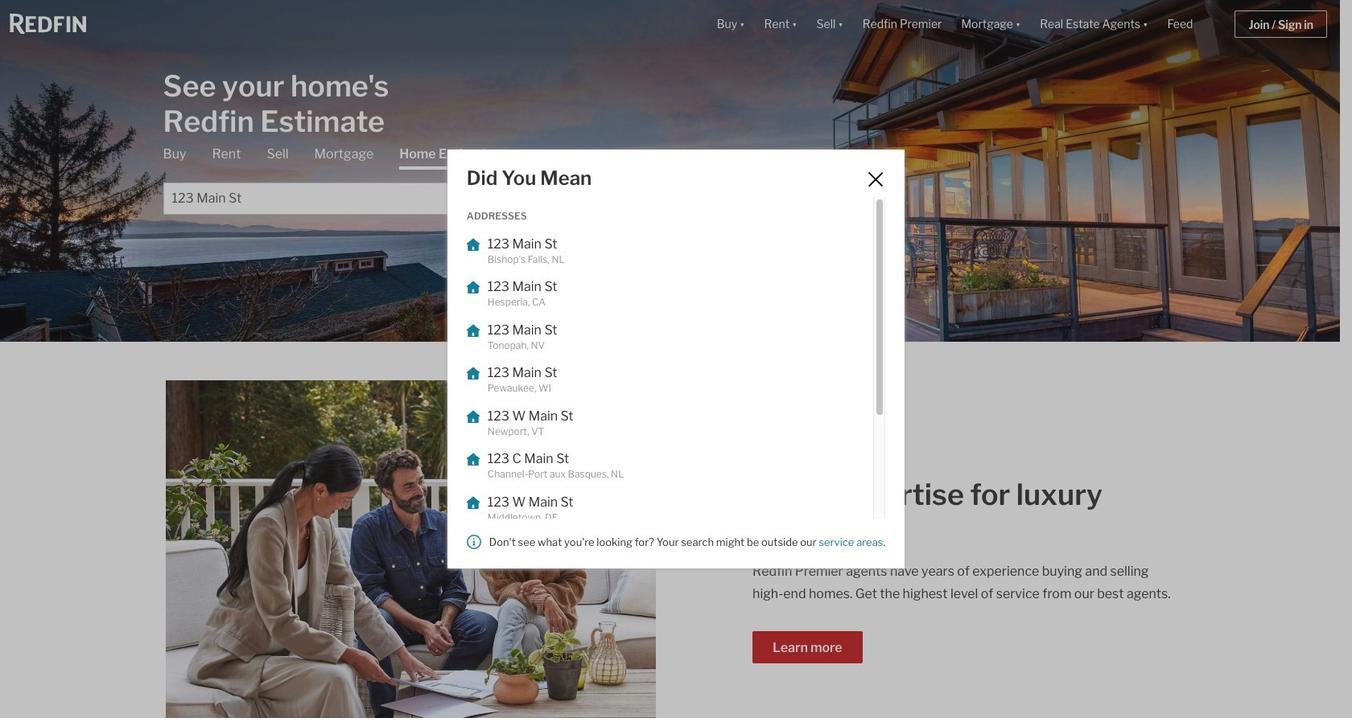 Task type: describe. For each thing, give the bounding box(es) containing it.
did you mean element
[[467, 169, 846, 188]]

a woman showing a document for a backyard consultation. image
[[166, 381, 656, 719]]



Task type: locate. For each thing, give the bounding box(es) containing it.
dialog
[[447, 150, 905, 668]]

tab list
[[163, 145, 606, 215]]



Task type: vqa. For each thing, say whether or not it's contained in the screenshot.
A woman showing a document for a backyard consultation. IMAGE
yes



